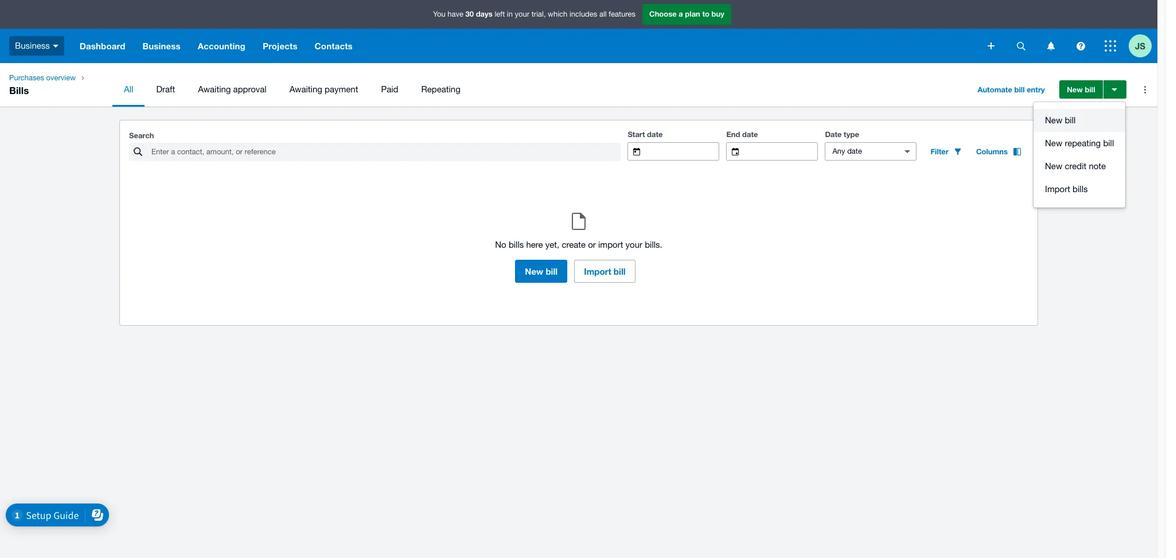 Task type: locate. For each thing, give the bounding box(es) containing it.
automate
[[978, 85, 1012, 94]]

type
[[844, 130, 859, 139]]

days
[[476, 9, 493, 18]]

group
[[1034, 102, 1125, 208]]

svg image up overview
[[53, 45, 58, 47]]

business button
[[0, 29, 71, 63], [134, 29, 189, 63]]

new bill
[[1067, 85, 1095, 94], [1045, 115, 1076, 125], [525, 266, 558, 276]]

import down or
[[584, 266, 611, 276]]

repeating link
[[410, 72, 472, 107]]

1 horizontal spatial svg image
[[1105, 40, 1116, 52]]

bill inside button
[[614, 266, 626, 276]]

new bill button up new bill link
[[1059, 80, 1103, 99]]

1 vertical spatial your
[[625, 240, 642, 249]]

banner containing js
[[0, 0, 1157, 63]]

import
[[598, 240, 623, 249]]

import
[[1045, 184, 1070, 194], [584, 266, 611, 276]]

2 date from the left
[[742, 130, 758, 139]]

0 horizontal spatial svg image
[[53, 45, 58, 47]]

Start date field
[[649, 143, 719, 160]]

have
[[448, 10, 463, 18]]

bill inside popup button
[[1014, 85, 1025, 94]]

2 awaiting from the left
[[289, 84, 322, 94]]

bill up note
[[1103, 138, 1114, 148]]

0 horizontal spatial import
[[584, 266, 611, 276]]

0 horizontal spatial business button
[[0, 29, 71, 63]]

all
[[124, 84, 133, 94]]

search
[[129, 131, 154, 140]]

bills
[[1073, 184, 1088, 194], [509, 240, 524, 249]]

business button up the draft
[[134, 29, 189, 63]]

0 vertical spatial new bill
[[1067, 85, 1095, 94]]

1 horizontal spatial business button
[[134, 29, 189, 63]]

new bill button down here
[[515, 260, 567, 283]]

1 horizontal spatial import
[[1045, 184, 1070, 194]]

your right in
[[515, 10, 529, 18]]

accounting button
[[189, 29, 254, 63]]

date
[[647, 130, 663, 139], [742, 130, 758, 139]]

awaiting left payment
[[289, 84, 322, 94]]

import for import bills
[[1045, 184, 1070, 194]]

bills right no
[[509, 240, 524, 249]]

bill down the import
[[614, 266, 626, 276]]

bills down new credit note link
[[1073, 184, 1088, 194]]

new bill button inside bills navigation
[[1059, 80, 1103, 99]]

business button up purchases overview
[[0, 29, 71, 63]]

overflow menu image
[[1133, 78, 1156, 101]]

0 vertical spatial bills
[[1073, 184, 1088, 194]]

date for end date
[[742, 130, 758, 139]]

new bill up new bill link
[[1067, 85, 1095, 94]]

1 vertical spatial bills
[[509, 240, 524, 249]]

business up the draft
[[143, 41, 181, 51]]

trial,
[[532, 10, 546, 18]]

navigation
[[71, 29, 980, 63]]

end
[[726, 130, 740, 139]]

awaiting left approval
[[198, 84, 231, 94]]

dashboard link
[[71, 29, 134, 63]]

1 date from the left
[[647, 130, 663, 139]]

1 horizontal spatial new bill button
[[1059, 80, 1103, 99]]

new up new bill link
[[1067, 85, 1083, 94]]

awaiting
[[198, 84, 231, 94], [289, 84, 322, 94]]

bills for import
[[1073, 184, 1088, 194]]

import for import bill
[[584, 266, 611, 276]]

0 horizontal spatial awaiting
[[198, 84, 231, 94]]

your left bills.
[[625, 240, 642, 249]]

navigation containing dashboard
[[71, 29, 980, 63]]

new left the credit
[[1045, 161, 1062, 171]]

awaiting payment link
[[278, 72, 370, 107]]

menu containing all
[[112, 72, 962, 107]]

new bill down here
[[525, 266, 558, 276]]

here
[[526, 240, 543, 249]]

0 horizontal spatial date
[[647, 130, 663, 139]]

import down new credit note
[[1045, 184, 1070, 194]]

you
[[433, 10, 445, 18]]

payment
[[325, 84, 358, 94]]

new inside the new repeating bill link
[[1045, 138, 1062, 148]]

awaiting for awaiting approval
[[198, 84, 231, 94]]

new credit note
[[1045, 161, 1106, 171]]

0 vertical spatial new bill button
[[1059, 80, 1103, 99]]

create
[[562, 240, 586, 249]]

Search field
[[150, 143, 621, 161]]

accounting
[[198, 41, 245, 51]]

new bill up new repeating bill
[[1045, 115, 1076, 125]]

bills for no
[[509, 240, 524, 249]]

new up new repeating bill
[[1045, 115, 1062, 125]]

new inside new credit note link
[[1045, 161, 1062, 171]]

business
[[15, 41, 50, 50], [143, 41, 181, 51]]

your
[[515, 10, 529, 18], [625, 240, 642, 249]]

new inside new bill link
[[1045, 115, 1062, 125]]

1 horizontal spatial bills
[[1073, 184, 1088, 194]]

menu
[[112, 72, 962, 107]]

purchases
[[9, 73, 44, 82]]

yet,
[[545, 240, 559, 249]]

0 horizontal spatial your
[[515, 10, 529, 18]]

svg image
[[1105, 40, 1116, 52], [53, 45, 58, 47]]

0 horizontal spatial bills
[[509, 240, 524, 249]]

all
[[599, 10, 607, 18]]

banner
[[0, 0, 1157, 63]]

svg image
[[1017, 42, 1025, 50], [1047, 42, 1054, 50], [1076, 42, 1085, 50], [988, 42, 995, 49]]

1 horizontal spatial date
[[742, 130, 758, 139]]

1 horizontal spatial awaiting
[[289, 84, 322, 94]]

new repeating bill link
[[1034, 132, 1125, 155]]

awaiting for awaiting payment
[[289, 84, 322, 94]]

1 awaiting from the left
[[198, 84, 231, 94]]

bill
[[1014, 85, 1025, 94], [1085, 85, 1095, 94], [1065, 115, 1076, 125], [1103, 138, 1114, 148], [546, 266, 558, 276], [614, 266, 626, 276]]

list box
[[1034, 102, 1125, 208]]

0 vertical spatial import
[[1045, 184, 1070, 194]]

dashboard
[[80, 41, 125, 51]]

Date type field
[[826, 143, 895, 160]]

new
[[1067, 85, 1083, 94], [1045, 115, 1062, 125], [1045, 138, 1062, 148], [1045, 161, 1062, 171], [525, 266, 543, 276]]

approval
[[233, 84, 267, 94]]

0 vertical spatial your
[[515, 10, 529, 18]]

new left repeating
[[1045, 138, 1062, 148]]

bill left 'entry'
[[1014, 85, 1025, 94]]

import inside button
[[584, 266, 611, 276]]

1 vertical spatial import
[[584, 266, 611, 276]]

paid
[[381, 84, 398, 94]]

business up purchases
[[15, 41, 50, 50]]

new down here
[[525, 266, 543, 276]]

1 vertical spatial new bill button
[[515, 260, 567, 283]]

new bill button
[[1059, 80, 1103, 99], [515, 260, 567, 283]]

date right start
[[647, 130, 663, 139]]

which
[[548, 10, 567, 18]]

you have 30 days left in your trial, which includes all features
[[433, 9, 635, 18]]

svg image left 'js'
[[1105, 40, 1116, 52]]

date right end
[[742, 130, 758, 139]]



Task type: vqa. For each thing, say whether or not it's contained in the screenshot.
THE DRAFT
yes



Task type: describe. For each thing, give the bounding box(es) containing it.
credit
[[1065, 161, 1086, 171]]

entry
[[1027, 85, 1045, 94]]

no
[[495, 240, 506, 249]]

new bill inside bills navigation
[[1067, 85, 1095, 94]]

in
[[507, 10, 513, 18]]

1 horizontal spatial your
[[625, 240, 642, 249]]

a
[[679, 9, 683, 18]]

new inside bills navigation
[[1067, 85, 1083, 94]]

repeating
[[421, 84, 460, 94]]

date for start date
[[647, 130, 663, 139]]

start
[[628, 130, 645, 139]]

bills
[[9, 84, 29, 96]]

new bill link
[[1034, 109, 1125, 132]]

bill down yet,
[[546, 266, 558, 276]]

bill up new bill link
[[1085, 85, 1095, 94]]

columns button
[[969, 142, 1028, 161]]

import bill button
[[574, 260, 635, 283]]

1 vertical spatial new bill
[[1045, 115, 1076, 125]]

filter
[[931, 147, 949, 156]]

0 horizontal spatial new bill button
[[515, 260, 567, 283]]

all link
[[112, 72, 145, 107]]

import bills link
[[1034, 178, 1125, 201]]

js
[[1135, 40, 1145, 51]]

new for the new repeating bill link
[[1045, 138, 1062, 148]]

automate bill entry
[[978, 85, 1045, 94]]

end date
[[726, 130, 758, 139]]

js button
[[1129, 29, 1157, 63]]

menu inside bills navigation
[[112, 72, 962, 107]]

filter button
[[924, 142, 969, 161]]

buy
[[712, 9, 724, 18]]

date type
[[825, 130, 859, 139]]

contacts button
[[306, 29, 361, 63]]

0 horizontal spatial business
[[15, 41, 50, 50]]

automate bill entry button
[[971, 80, 1052, 99]]

import bills
[[1045, 184, 1088, 194]]

new credit note link
[[1034, 155, 1125, 178]]

new for new credit note link
[[1045, 161, 1062, 171]]

columns
[[976, 147, 1008, 156]]

note
[[1089, 161, 1106, 171]]

includes
[[569, 10, 597, 18]]

import bill
[[584, 266, 626, 276]]

awaiting approval
[[198, 84, 267, 94]]

new for new bill link
[[1045, 115, 1062, 125]]

draft link
[[145, 72, 187, 107]]

no bills here yet, create or import your bills.
[[495, 240, 662, 249]]

bill up new repeating bill
[[1065, 115, 1076, 125]]

overview
[[46, 73, 76, 82]]

or
[[588, 240, 596, 249]]

30
[[466, 9, 474, 18]]

repeating
[[1065, 138, 1101, 148]]

start date
[[628, 130, 663, 139]]

date
[[825, 130, 842, 139]]

draft
[[156, 84, 175, 94]]

bills.
[[645, 240, 662, 249]]

left
[[495, 10, 505, 18]]

choose
[[649, 9, 677, 18]]

1 horizontal spatial business
[[143, 41, 181, 51]]

End date field
[[748, 143, 818, 160]]

awaiting payment
[[289, 84, 358, 94]]

2 business button from the left
[[134, 29, 189, 63]]

1 business button from the left
[[0, 29, 71, 63]]

paid link
[[370, 72, 410, 107]]

awaiting approval link
[[187, 72, 278, 107]]

bills navigation
[[0, 63, 1157, 107]]

group containing new bill
[[1034, 102, 1125, 208]]

list box containing new bill
[[1034, 102, 1125, 208]]

projects button
[[254, 29, 306, 63]]

contacts
[[315, 41, 353, 51]]

features
[[609, 10, 635, 18]]

plan
[[685, 9, 700, 18]]

purchases overview
[[9, 73, 76, 82]]

to
[[702, 9, 709, 18]]

choose a plan to buy
[[649, 9, 724, 18]]

purchases overview link
[[5, 72, 80, 84]]

your inside you have 30 days left in your trial, which includes all features
[[515, 10, 529, 18]]

projects
[[263, 41, 297, 51]]

new repeating bill
[[1045, 138, 1114, 148]]

2 vertical spatial new bill
[[525, 266, 558, 276]]



